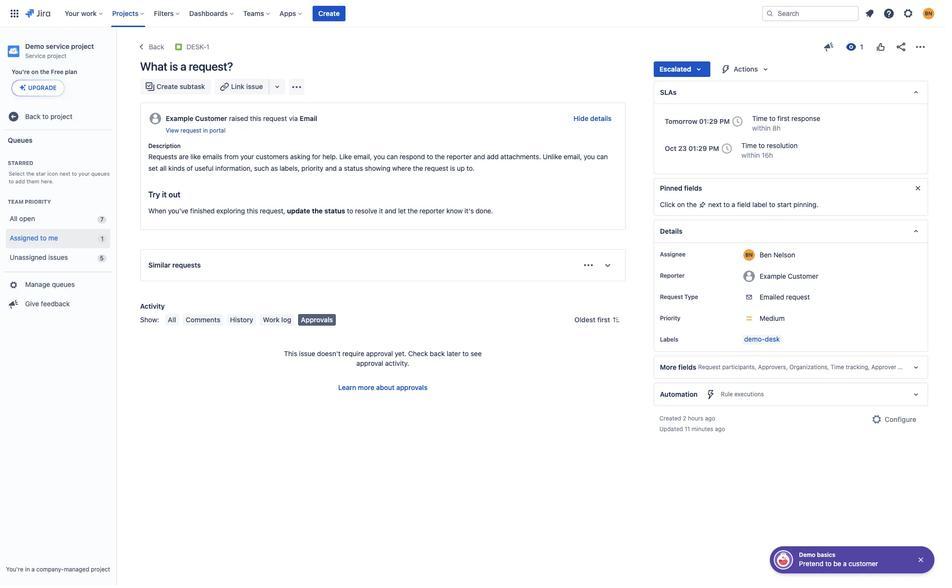 Task type: vqa. For each thing, say whether or not it's contained in the screenshot.
feedback
yes



Task type: describe. For each thing, give the bounding box(es) containing it.
16h
[[762, 151, 773, 159]]

icon
[[47, 171, 58, 177]]

more
[[660, 363, 677, 371]]

queues inside button
[[52, 280, 75, 289]]

to left resolve on the left top of the page
[[347, 207, 353, 215]]

1 horizontal spatial priority
[[660, 315, 681, 322]]

approvals
[[301, 316, 333, 324]]

show image
[[600, 258, 616, 273]]

resolution
[[767, 141, 798, 150]]

to down select
[[9, 178, 14, 184]]

comments
[[186, 316, 221, 324]]

actions
[[734, 65, 758, 73]]

issues
[[48, 253, 68, 262]]

customer for example customer raised this request via email
[[195, 114, 227, 123]]

issue for link
[[246, 82, 263, 91]]

1 can from the left
[[387, 153, 398, 161]]

create subtask button
[[140, 79, 211, 94]]

hide message image
[[913, 183, 924, 194]]

to inside the 'requests are like emails from your customers asking for help. like email, you can respond to the reporter and add attachments. unlike email, you can set all kinds of useful information, such as labels, priority and a status showing where the request is up to.'
[[427, 153, 433, 161]]

select
[[9, 171, 25, 177]]

notifications image
[[864, 8, 876, 19]]

fields for more
[[679, 363, 697, 371]]

1 horizontal spatial and
[[385, 207, 397, 215]]

to right icon
[[72, 171, 77, 177]]

on for click
[[678, 201, 685, 209]]

newest first image
[[612, 316, 620, 324]]

group containing manage queues
[[4, 271, 112, 317]]

0 vertical spatial approval
[[366, 350, 393, 358]]

you're in a company-managed project
[[6, 566, 110, 573]]

link issue button
[[215, 79, 270, 94]]

within 8h button
[[753, 123, 781, 133]]

learn
[[338, 384, 356, 392]]

service
[[46, 42, 69, 50]]

team
[[8, 198, 23, 205]]

add app image
[[291, 81, 303, 93]]

demo-
[[745, 335, 765, 343]]

help image
[[884, 8, 895, 19]]

the right update
[[312, 207, 323, 215]]

customer
[[849, 560, 879, 568]]

0 horizontal spatial request
[[660, 293, 683, 301]]

organizations,
[[790, 364, 830, 371]]

groups,
[[899, 364, 919, 371]]

a for next to a field label to start pinning.
[[732, 201, 736, 209]]

give feedback image
[[823, 41, 835, 53]]

a inside the 'requests are like emails from your customers asking for help. like email, you can respond to the reporter and add attachments. unlike email, you can set all kinds of useful information, such as labels, priority and a status showing where the request is up to.'
[[339, 164, 342, 172]]

you're for you're on the free plan
[[12, 68, 30, 76]]

customers
[[256, 153, 289, 161]]

respond
[[400, 153, 425, 161]]

vote options: no one has voted for this issue yet. image
[[875, 41, 887, 53]]

this
[[284, 350, 297, 358]]

back
[[430, 350, 445, 358]]

5
[[100, 254, 104, 262]]

2 can from the left
[[597, 153, 608, 161]]

view request in portal link
[[166, 126, 226, 135]]

work
[[263, 316, 280, 324]]

the right "let"
[[408, 207, 418, 215]]

require
[[343, 350, 365, 358]]

more fields request participants, approvers, organizations, time tracking, approver groups, compone
[[660, 363, 947, 371]]

status inside the 'requests are like emails from your customers asking for help. like email, you can respond to the reporter and add attachments. unlike email, you can set all kinds of useful information, such as labels, priority and a status showing where the request is up to.'
[[344, 164, 363, 172]]

comments button
[[183, 314, 223, 326]]

1 you from the left
[[374, 153, 385, 161]]

to down upgrade
[[42, 112, 49, 120]]

apps button
[[277, 6, 306, 21]]

clockicon image for tomorrow 01:29 pm
[[730, 114, 746, 129]]

all button
[[165, 314, 179, 326]]

assigned to me
[[10, 234, 58, 242]]

appswitcher icon image
[[9, 8, 20, 19]]

your inside starred select the star icon next to your queues to add them here.
[[79, 171, 90, 177]]

hours
[[688, 415, 704, 422]]

are
[[179, 153, 189, 161]]

manage
[[25, 280, 50, 289]]

close image
[[918, 556, 925, 564]]

labels pin to top. only you can see pinned fields. image
[[681, 336, 688, 344]]

pinning.
[[794, 201, 819, 209]]

demo-desk
[[745, 335, 780, 343]]

response
[[792, 114, 821, 123]]

first inside time to first response within 8h
[[778, 114, 790, 123]]

service request image
[[175, 43, 183, 51]]

add inside starred select the star icon next to your queues to add them here.
[[15, 178, 25, 184]]

0 vertical spatial pm
[[720, 117, 730, 125]]

history
[[230, 316, 253, 324]]

created 2 hours ago updated 11 minutes ago
[[660, 415, 726, 433]]

1 vertical spatial it
[[379, 207, 383, 215]]

actions image
[[915, 41, 927, 53]]

to inside team priority group
[[40, 234, 47, 242]]

star
[[36, 171, 46, 177]]

upgrade button
[[12, 80, 64, 96]]

priority
[[302, 164, 324, 172]]

start
[[778, 201, 792, 209]]

activity
[[140, 302, 165, 310]]

field
[[738, 201, 751, 209]]

on for you're
[[31, 68, 39, 76]]

create for create subtask
[[157, 82, 178, 91]]

type
[[685, 293, 699, 301]]

your inside the 'requests are like emails from your customers asking for help. like email, you can respond to the reporter and add attachments. unlike email, you can set all kinds of useful information, such as labels, priority and a status showing where the request is up to.'
[[241, 153, 254, 161]]

more
[[358, 384, 375, 392]]

to inside time to resolution within 16h
[[759, 141, 765, 150]]

requests are like emails from your customers asking for help. like email, you can respond to the reporter and add attachments. unlike email, you can set all kinds of useful information, such as labels, priority and a status showing where the request is up to.
[[148, 153, 610, 172]]

open
[[19, 215, 35, 223]]

hide details
[[574, 114, 612, 123]]

from
[[224, 153, 239, 161]]

company-
[[36, 566, 64, 573]]

is inside the 'requests are like emails from your customers asking for help. like email, you can respond to the reporter and add attachments. unlike email, you can set all kinds of useful information, such as labels, priority and a status showing where the request is up to.'
[[450, 164, 455, 172]]

plan
[[65, 68, 77, 76]]

reporter pin to top. only you can see pinned fields. image
[[687, 272, 695, 280]]

done.
[[476, 207, 493, 215]]

project inside back to project link
[[50, 112, 72, 120]]

slas
[[660, 88, 677, 96]]

pinned fields
[[660, 184, 703, 192]]

requests
[[172, 261, 201, 269]]

2 you from the left
[[584, 153, 595, 161]]

time for time to resolution within 16h
[[742, 141, 757, 150]]

me
[[48, 234, 58, 242]]

create subtask
[[157, 82, 205, 91]]

a for what is a request?
[[180, 60, 186, 73]]

priority inside group
[[25, 198, 51, 205]]

requests
[[148, 153, 177, 161]]

request,
[[260, 207, 285, 215]]

request down "example customer"
[[787, 293, 810, 301]]

your
[[65, 9, 79, 17]]

settings image
[[903, 8, 915, 19]]

desk-1
[[187, 43, 209, 51]]

doesn't
[[317, 350, 341, 358]]

more fields element
[[654, 356, 947, 379]]

project right managed at the bottom
[[91, 566, 110, 573]]

1 vertical spatial 01:29
[[689, 144, 707, 153]]

medium
[[760, 314, 785, 323]]

1 vertical spatial reporter
[[420, 207, 445, 215]]

1 vertical spatial in
[[25, 566, 30, 573]]

1 vertical spatial ago
[[715, 426, 726, 433]]

reporter inside the 'requests are like emails from your customers asking for help. like email, you can respond to the reporter and add attachments. unlike email, you can set all kinds of useful information, such as labels, priority and a status showing where the request is up to.'
[[447, 153, 472, 161]]

details element
[[654, 220, 929, 243]]

kinds
[[168, 164, 185, 172]]

to inside demo basics pretend to be a customer
[[826, 560, 832, 568]]

fields for pinned
[[685, 184, 703, 192]]

try it out
[[148, 190, 181, 199]]

click on the
[[660, 201, 699, 209]]

unassigned issues
[[10, 253, 68, 262]]

know
[[447, 207, 463, 215]]

compone
[[921, 364, 947, 371]]

next inside starred select the star icon next to your queues to add them here.
[[59, 171, 70, 177]]

attachments.
[[501, 153, 541, 161]]

unassigned
[[10, 253, 46, 262]]

free
[[51, 68, 64, 76]]

exploring
[[217, 207, 245, 215]]

0 horizontal spatial and
[[325, 164, 337, 172]]

the down respond
[[413, 164, 423, 172]]

resolve
[[355, 207, 378, 215]]

menu bar containing all
[[163, 314, 338, 326]]

basics
[[818, 552, 836, 559]]



Task type: locate. For each thing, give the bounding box(es) containing it.
request left via
[[263, 114, 287, 123]]

example up view
[[166, 114, 194, 123]]

primary element
[[6, 0, 763, 27]]

0 vertical spatial you're
[[12, 68, 30, 76]]

first up the 8h
[[778, 114, 790, 123]]

to up within 16h button
[[759, 141, 765, 150]]

0 vertical spatial fields
[[685, 184, 703, 192]]

to left field
[[724, 201, 730, 209]]

1 vertical spatial demo
[[799, 552, 816, 559]]

0 vertical spatial status
[[344, 164, 363, 172]]

request inside more fields request participants, approvers, organizations, time tracking, approver groups, compone
[[699, 364, 721, 371]]

0 vertical spatial clockicon image
[[730, 114, 746, 129]]

1 vertical spatial this
[[247, 207, 258, 215]]

1 horizontal spatial all
[[168, 316, 176, 324]]

portal
[[210, 127, 226, 134]]

add
[[487, 153, 499, 161], [15, 178, 25, 184]]

1 horizontal spatial on
[[678, 201, 685, 209]]

11
[[685, 426, 690, 433]]

time inside time to first response within 8h
[[753, 114, 768, 123]]

request left the type
[[660, 293, 683, 301]]

and down help. at the top
[[325, 164, 337, 172]]

your right icon
[[79, 171, 90, 177]]

fields up click on the
[[685, 184, 703, 192]]

example up emailed
[[760, 272, 787, 280]]

1 vertical spatial customer
[[788, 272, 819, 280]]

on down service
[[31, 68, 39, 76]]

issue right this
[[299, 350, 315, 358]]

a
[[180, 60, 186, 73], [339, 164, 342, 172], [732, 201, 736, 209], [844, 560, 847, 568], [31, 566, 35, 573]]

7
[[100, 216, 104, 223]]

to inside this issue doesn't require approval yet. check back later to see approval activity.
[[463, 350, 469, 358]]

1 horizontal spatial first
[[778, 114, 790, 123]]

1 horizontal spatial can
[[597, 153, 608, 161]]

when you've finished exploring this request, update the status to resolve it and let the reporter know it's done.
[[148, 207, 493, 215]]

it's
[[465, 207, 474, 215]]

add down select
[[15, 178, 25, 184]]

this left 'request,'
[[247, 207, 258, 215]]

clockicon image for oct 23 01:29 pm
[[720, 141, 735, 156]]

0 horizontal spatial example
[[166, 114, 194, 123]]

add left attachments.
[[487, 153, 499, 161]]

1 horizontal spatial back
[[149, 43, 164, 51]]

clockicon image left within 8h "button"
[[730, 114, 746, 129]]

0 horizontal spatial first
[[598, 316, 610, 324]]

out
[[169, 190, 181, 199]]

is
[[170, 60, 178, 73], [450, 164, 455, 172]]

projects button
[[109, 6, 148, 21]]

customer up the portal
[[195, 114, 227, 123]]

your
[[241, 153, 254, 161], [79, 171, 90, 177]]

2 email, from the left
[[564, 153, 582, 161]]

1 horizontal spatial queues
[[91, 171, 110, 177]]

you're for you're in a company-managed project
[[6, 566, 23, 573]]

back for back to project
[[25, 112, 41, 120]]

desk-
[[187, 43, 206, 51]]

issue right link
[[246, 82, 263, 91]]

1 vertical spatial time
[[742, 141, 757, 150]]

request right view
[[181, 127, 201, 134]]

within inside time to first response within 8h
[[753, 124, 771, 132]]

fields right more
[[679, 363, 697, 371]]

team priority
[[8, 198, 51, 205]]

0 vertical spatial within
[[753, 124, 771, 132]]

0 vertical spatial first
[[778, 114, 790, 123]]

0 horizontal spatial email,
[[354, 153, 372, 161]]

status left resolve on the left top of the page
[[325, 207, 345, 215]]

demo up pretend
[[799, 552, 816, 559]]

to left see
[[463, 350, 469, 358]]

team priority group
[[4, 188, 112, 271]]

2 vertical spatial time
[[831, 364, 845, 371]]

0 horizontal spatial issue
[[246, 82, 263, 91]]

request type
[[660, 293, 699, 301]]

time inside time to resolution within 16h
[[742, 141, 757, 150]]

pm right 23
[[709, 144, 720, 153]]

group
[[4, 271, 112, 317]]

the right respond
[[435, 153, 445, 161]]

1 horizontal spatial next
[[709, 201, 722, 209]]

demo-desk link
[[743, 335, 782, 345]]

and up to.
[[474, 153, 485, 161]]

queues up "7"
[[91, 171, 110, 177]]

0 horizontal spatial you
[[374, 153, 385, 161]]

priority up open
[[25, 198, 51, 205]]

demo up service
[[25, 42, 44, 50]]

1 email, from the left
[[354, 153, 372, 161]]

escalated button
[[654, 61, 711, 77]]

assigned
[[10, 234, 38, 242]]

showing
[[365, 164, 391, 172]]

your work button
[[62, 6, 106, 21]]

example for example customer
[[760, 272, 787, 280]]

search image
[[767, 9, 774, 17]]

create inside button
[[157, 82, 178, 91]]

banner
[[0, 0, 947, 27]]

upgrade
[[28, 84, 57, 92]]

your profile and settings image
[[923, 8, 935, 19]]

1 inside team priority group
[[101, 235, 104, 242]]

1 down "7"
[[101, 235, 104, 242]]

1 horizontal spatial demo
[[799, 552, 816, 559]]

configure link
[[866, 412, 923, 428]]

reporter left know
[[420, 207, 445, 215]]

email, right 'unlike'
[[564, 153, 582, 161]]

the left free
[[40, 68, 49, 76]]

0 horizontal spatial back
[[25, 112, 41, 120]]

this
[[250, 114, 262, 123], [247, 207, 258, 215]]

0 vertical spatial example
[[166, 114, 194, 123]]

reporter
[[660, 272, 685, 279]]

first
[[778, 114, 790, 123], [598, 316, 610, 324]]

1 vertical spatial is
[[450, 164, 455, 172]]

learn more about approvals
[[338, 384, 428, 392]]

next right icon
[[59, 171, 70, 177]]

ben nelson
[[760, 251, 796, 259]]

you've
[[168, 207, 188, 215]]

customer up emailed request
[[788, 272, 819, 280]]

priority up labels
[[660, 315, 681, 322]]

0 vertical spatial ago
[[706, 415, 716, 422]]

approvers,
[[759, 364, 788, 371]]

0 horizontal spatial your
[[79, 171, 90, 177]]

0 horizontal spatial is
[[170, 60, 178, 73]]

0 horizontal spatial demo
[[25, 42, 44, 50]]

nelson
[[774, 251, 796, 259]]

pinned
[[660, 184, 683, 192]]

0 horizontal spatial can
[[387, 153, 398, 161]]

0 vertical spatial is
[[170, 60, 178, 73]]

reporter up up
[[447, 153, 472, 161]]

first left newest first icon on the right
[[598, 316, 610, 324]]

request inside the 'requests are like emails from your customers asking for help. like email, you can respond to the reporter and add attachments. unlike email, you can set all kinds of useful information, such as labels, priority and a status showing where the request is up to.'
[[425, 164, 449, 172]]

view request in portal
[[166, 127, 226, 134]]

1 horizontal spatial in
[[203, 127, 208, 134]]

queues inside starred select the star icon next to your queues to add them here.
[[91, 171, 110, 177]]

0 vertical spatial reporter
[[447, 153, 472, 161]]

0 horizontal spatial queues
[[52, 280, 75, 289]]

you're down service
[[12, 68, 30, 76]]

on
[[31, 68, 39, 76], [678, 201, 685, 209]]

where
[[392, 164, 411, 172]]

can down 'details'
[[597, 153, 608, 161]]

tracking,
[[846, 364, 870, 371]]

1 horizontal spatial email,
[[564, 153, 582, 161]]

to left start
[[770, 201, 776, 209]]

0 horizontal spatial all
[[10, 215, 17, 223]]

0 horizontal spatial next
[[59, 171, 70, 177]]

a for you're in a company-managed project
[[31, 566, 35, 573]]

1 vertical spatial pm
[[709, 144, 720, 153]]

0 vertical spatial next
[[59, 171, 70, 177]]

give feedback
[[25, 300, 70, 308]]

executions
[[735, 391, 764, 398]]

1 vertical spatial next
[[709, 201, 722, 209]]

actions button
[[715, 61, 778, 77]]

create for create
[[319, 9, 340, 17]]

within 16h button
[[742, 151, 773, 160]]

within
[[753, 124, 771, 132], [742, 151, 760, 159]]

0 vertical spatial customer
[[195, 114, 227, 123]]

you're left company-
[[6, 566, 23, 573]]

rule executions
[[721, 391, 764, 398]]

status
[[344, 164, 363, 172], [325, 207, 345, 215]]

to left be
[[826, 560, 832, 568]]

1 horizontal spatial example
[[760, 272, 787, 280]]

0 horizontal spatial priority
[[25, 198, 51, 205]]

time to resolution within 16h
[[742, 141, 798, 159]]

0 horizontal spatial add
[[15, 178, 25, 184]]

time to first response within 8h
[[753, 114, 821, 132]]

time up within 8h "button"
[[753, 114, 768, 123]]

all inside 'all' button
[[168, 316, 176, 324]]

customer
[[195, 114, 227, 123], [788, 272, 819, 280]]

clockicon image
[[730, 114, 746, 129], [720, 141, 735, 156]]

feedback
[[41, 300, 70, 308]]

0 vertical spatial your
[[241, 153, 254, 161]]

and
[[474, 153, 485, 161], [325, 164, 337, 172], [385, 207, 397, 215]]

in left company-
[[25, 566, 30, 573]]

create down what
[[157, 82, 178, 91]]

0 horizontal spatial reporter
[[420, 207, 445, 215]]

project right service at the left
[[71, 42, 94, 50]]

1 vertical spatial within
[[742, 151, 760, 159]]

0 vertical spatial on
[[31, 68, 39, 76]]

1 vertical spatial first
[[598, 316, 610, 324]]

the inside starred select the star icon next to your queues to add them here.
[[26, 171, 34, 177]]

a left field
[[732, 201, 736, 209]]

it right resolve on the left top of the page
[[379, 207, 383, 215]]

request left up
[[425, 164, 449, 172]]

back to project link
[[4, 107, 112, 126]]

such
[[254, 164, 269, 172]]

banner containing your work
[[0, 0, 947, 27]]

a down the service request image
[[180, 60, 186, 73]]

issue for this
[[299, 350, 315, 358]]

demo basics pretend to be a customer
[[799, 552, 879, 568]]

approval up activity.
[[366, 350, 393, 358]]

0 horizontal spatial 1
[[101, 235, 104, 242]]

0 vertical spatial 1
[[206, 43, 209, 51]]

the up them
[[26, 171, 34, 177]]

created
[[660, 415, 682, 422]]

learn more about approvals button
[[333, 380, 434, 396]]

1 vertical spatial clockicon image
[[720, 141, 735, 156]]

configure
[[885, 415, 917, 424]]

copy link to issue image
[[208, 43, 215, 50]]

request left participants,
[[699, 364, 721, 371]]

them
[[26, 178, 39, 184]]

within inside time to resolution within 16h
[[742, 151, 760, 159]]

slas element
[[654, 81, 929, 104]]

filters button
[[151, 6, 184, 21]]

2 horizontal spatial and
[[474, 153, 485, 161]]

0 vertical spatial demo
[[25, 42, 44, 50]]

1 vertical spatial issue
[[299, 350, 315, 358]]

01:29 right 23
[[689, 144, 707, 153]]

issue inside this issue doesn't require approval yet. check back later to see approval activity.
[[299, 350, 315, 358]]

0 horizontal spatial customer
[[195, 114, 227, 123]]

back up queues
[[25, 112, 41, 120]]

it
[[162, 190, 167, 199], [379, 207, 383, 215]]

to.
[[467, 164, 475, 172]]

1 vertical spatial add
[[15, 178, 25, 184]]

1 vertical spatial queues
[[52, 280, 75, 289]]

teams
[[243, 9, 264, 17]]

a right be
[[844, 560, 847, 568]]

starred group
[[4, 150, 112, 188]]

first inside button
[[598, 316, 610, 324]]

be
[[834, 560, 842, 568]]

all left open
[[10, 215, 17, 223]]

1 vertical spatial priority
[[660, 315, 681, 322]]

approval down require
[[357, 359, 384, 368]]

1 vertical spatial create
[[157, 82, 178, 91]]

add inside the 'requests are like emails from your customers asking for help. like email, you can respond to the reporter and add attachments. unlike email, you can set all kinds of useful information, such as labels, priority and a status showing where the request is up to.'
[[487, 153, 499, 161]]

ago up minutes
[[706, 415, 716, 422]]

time left tracking,
[[831, 364, 845, 371]]

0 vertical spatial add
[[487, 153, 499, 161]]

up
[[457, 164, 465, 172]]

0 vertical spatial and
[[474, 153, 485, 161]]

0 horizontal spatial on
[[31, 68, 39, 76]]

pm left within 8h "button"
[[720, 117, 730, 125]]

back to project
[[25, 112, 72, 120]]

share image
[[896, 41, 907, 53]]

demo for demo basics
[[799, 552, 816, 559]]

status down like
[[344, 164, 363, 172]]

create inside button
[[319, 9, 340, 17]]

to left me
[[40, 234, 47, 242]]

1 vertical spatial approval
[[357, 359, 384, 368]]

emailed request
[[760, 293, 810, 301]]

menu bar
[[163, 314, 338, 326]]

it right the try on the left of page
[[162, 190, 167, 199]]

0 horizontal spatial create
[[157, 82, 178, 91]]

1 horizontal spatial create
[[319, 9, 340, 17]]

approvals button
[[298, 314, 336, 326]]

1 horizontal spatial request
[[699, 364, 721, 371]]

1 vertical spatial request
[[699, 364, 721, 371]]

time up within 16h button
[[742, 141, 757, 150]]

demo for demo service project
[[25, 42, 44, 50]]

ben
[[760, 251, 772, 259]]

customer for example customer
[[788, 272, 819, 280]]

1 up request?
[[206, 43, 209, 51]]

0 vertical spatial issue
[[246, 82, 263, 91]]

here.
[[41, 178, 54, 184]]

1 horizontal spatial is
[[450, 164, 455, 172]]

a down like
[[339, 164, 342, 172]]

to up the 8h
[[770, 114, 776, 123]]

the down pinned fields
[[687, 201, 697, 209]]

1 vertical spatial all
[[168, 316, 176, 324]]

oct 23 01:29 pm
[[665, 144, 720, 153]]

1 horizontal spatial customer
[[788, 272, 819, 280]]

priority
[[25, 198, 51, 205], [660, 315, 681, 322]]

0 vertical spatial time
[[753, 114, 768, 123]]

0 vertical spatial it
[[162, 190, 167, 199]]

sidebar navigation image
[[106, 39, 127, 58]]

this right raised
[[250, 114, 262, 123]]

1 vertical spatial status
[[325, 207, 345, 215]]

all for all
[[168, 316, 176, 324]]

request
[[263, 114, 287, 123], [181, 127, 201, 134], [425, 164, 449, 172], [787, 293, 810, 301]]

0 vertical spatial this
[[250, 114, 262, 123]]

give feedback button
[[4, 295, 112, 314]]

time inside more fields request participants, approvers, organizations, time tracking, approver groups, compone
[[831, 364, 845, 371]]

create right apps popup button
[[319, 9, 340, 17]]

desk-1 link
[[187, 41, 209, 53]]

within left 16h
[[742, 151, 760, 159]]

0 horizontal spatial in
[[25, 566, 30, 573]]

all
[[10, 215, 17, 223], [168, 316, 176, 324]]

demo inside demo service project service project
[[25, 42, 44, 50]]

example for example customer raised this request via email
[[166, 114, 194, 123]]

is left up
[[450, 164, 455, 172]]

and left "let"
[[385, 207, 397, 215]]

a inside demo basics pretend to be a customer
[[844, 560, 847, 568]]

email, right like
[[354, 153, 372, 161]]

link web pages and more image
[[272, 81, 283, 92]]

unlike
[[543, 153, 562, 161]]

1 vertical spatial fields
[[679, 363, 697, 371]]

1 vertical spatial and
[[325, 164, 337, 172]]

all right the 'show:' on the bottom left
[[168, 316, 176, 324]]

request
[[660, 293, 683, 301], [699, 364, 721, 371]]

participants,
[[723, 364, 757, 371]]

a left company-
[[31, 566, 35, 573]]

0 vertical spatial priority
[[25, 198, 51, 205]]

1 horizontal spatial 1
[[206, 43, 209, 51]]

time for time to first response within 8h
[[753, 114, 768, 123]]

issue inside button
[[246, 82, 263, 91]]

rule
[[721, 391, 733, 398]]

0 vertical spatial in
[[203, 127, 208, 134]]

on right 'click'
[[678, 201, 685, 209]]

what is a request?
[[140, 60, 233, 73]]

1 horizontal spatial reporter
[[447, 153, 472, 161]]

automation element
[[654, 383, 929, 406]]

0 vertical spatial 01:29
[[700, 117, 718, 125]]

within left the 8h
[[753, 124, 771, 132]]

1 vertical spatial you're
[[6, 566, 23, 573]]

0 vertical spatial all
[[10, 215, 17, 223]]

ago right minutes
[[715, 426, 726, 433]]

clockicon image left within 16h button
[[720, 141, 735, 156]]

1 horizontal spatial add
[[487, 153, 499, 161]]

queues up give feedback button at bottom left
[[52, 280, 75, 289]]

0 horizontal spatial it
[[162, 190, 167, 199]]

to right respond
[[427, 153, 433, 161]]

1 horizontal spatial issue
[[299, 350, 315, 358]]

all inside team priority group
[[10, 215, 17, 223]]

can up "where"
[[387, 153, 398, 161]]

01:29 right the tomorrow
[[700, 117, 718, 125]]

your right from
[[241, 153, 254, 161]]

is down the service request image
[[170, 60, 178, 73]]

Search field
[[763, 6, 860, 21]]

to inside time to first response within 8h
[[770, 114, 776, 123]]

0 vertical spatial request
[[660, 293, 683, 301]]

as
[[271, 164, 278, 172]]

queues
[[8, 136, 33, 144]]

1 vertical spatial on
[[678, 201, 685, 209]]

you up showing
[[374, 153, 385, 161]]

details
[[660, 227, 683, 235]]

project down service at the left
[[47, 52, 67, 60]]

view
[[166, 127, 179, 134]]

back up what
[[149, 43, 164, 51]]

back for back
[[149, 43, 164, 51]]

finished
[[190, 207, 215, 215]]

dashboards
[[189, 9, 228, 17]]

jira image
[[25, 8, 50, 19], [25, 8, 50, 19]]

information,
[[215, 164, 252, 172]]

demo inside demo basics pretend to be a customer
[[799, 552, 816, 559]]

all for all open
[[10, 215, 17, 223]]

minutes
[[692, 426, 714, 433]]

2 vertical spatial and
[[385, 207, 397, 215]]



